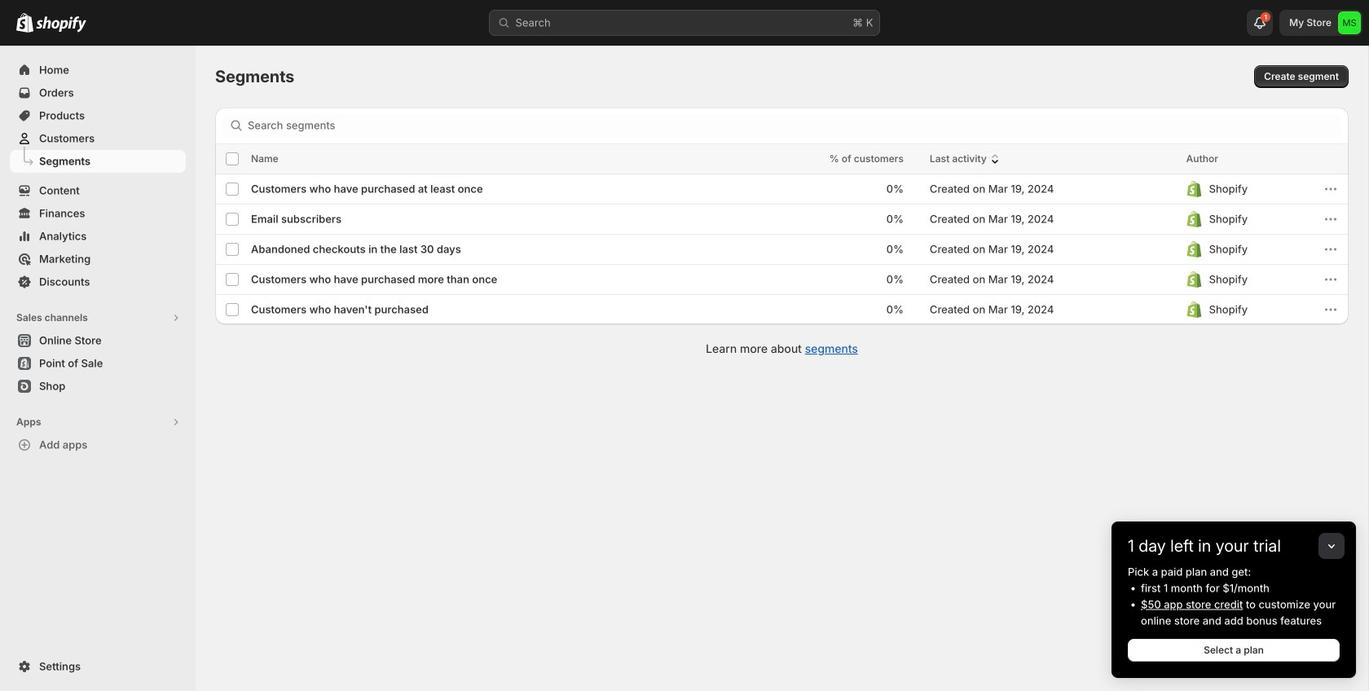 Task type: vqa. For each thing, say whether or not it's contained in the screenshot.
My Store image
yes



Task type: locate. For each thing, give the bounding box(es) containing it.
Search segments text field
[[248, 114, 1343, 137]]

0 horizontal spatial shopify image
[[16, 13, 33, 32]]

shopify image
[[16, 13, 33, 32], [36, 16, 86, 32]]

my store image
[[1339, 11, 1361, 34]]



Task type: describe. For each thing, give the bounding box(es) containing it.
1 horizontal spatial shopify image
[[36, 16, 86, 32]]



